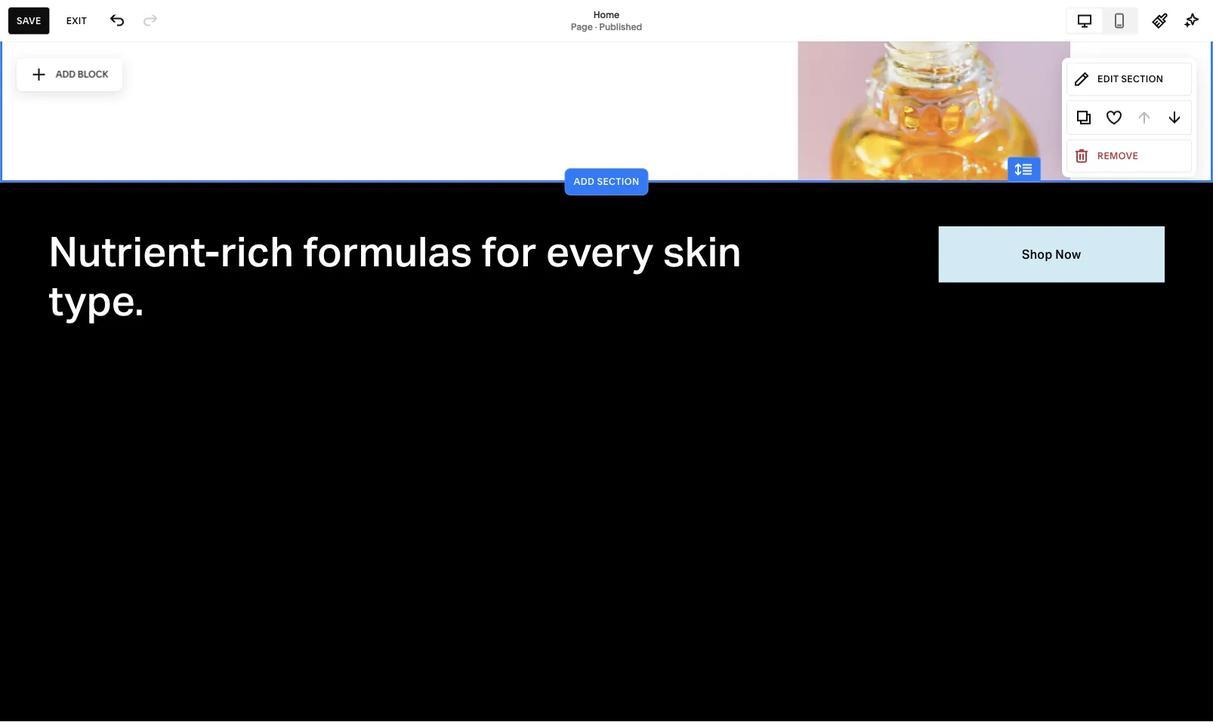 Task type: locate. For each thing, give the bounding box(es) containing it.
save section image
[[1106, 110, 1123, 126]]

add for add section
[[574, 176, 595, 187]]

edit
[[1098, 74, 1119, 85]]

website link
[[25, 93, 168, 111]]

0 horizontal spatial section
[[597, 176, 640, 187]]

add block button
[[20, 58, 119, 91]]

published
[[599, 21, 642, 32]]

acuity scheduling
[[25, 228, 129, 242]]

toolbar
[[1067, 100, 1192, 135]]

contacts
[[25, 174, 77, 189]]

acuity scheduling link
[[25, 227, 168, 245]]

add
[[56, 69, 76, 80], [574, 176, 595, 187]]

section for edit section
[[1121, 74, 1164, 85]]

remove
[[1098, 151, 1139, 162]]

1 horizontal spatial section
[[1121, 74, 1164, 85]]

remove button
[[1067, 140, 1192, 173]]

duplicate section image
[[1076, 110, 1092, 126]]

1 horizontal spatial add
[[574, 176, 595, 187]]

section
[[1121, 74, 1164, 85], [597, 176, 640, 187]]

home
[[594, 9, 620, 20]]

exit
[[66, 15, 87, 26]]

0 horizontal spatial add
[[56, 69, 76, 80]]

section for add section
[[597, 176, 640, 187]]

page
[[571, 21, 593, 32]]

edit section button
[[1067, 63, 1192, 96]]

1 vertical spatial section
[[597, 176, 640, 187]]

edit section
[[1098, 74, 1164, 85]]

contacts link
[[25, 173, 168, 191]]

0 vertical spatial section
[[1121, 74, 1164, 85]]

1 vertical spatial add
[[574, 176, 595, 187]]

tab list
[[1067, 9, 1137, 33]]

block
[[78, 69, 108, 80]]

0 vertical spatial add
[[56, 69, 76, 80]]



Task type: vqa. For each thing, say whether or not it's contained in the screenshot.
EDIT SECTION button
yes



Task type: describe. For each thing, give the bounding box(es) containing it.
save
[[17, 15, 41, 26]]

add section button
[[565, 168, 649, 196]]

exit button
[[58, 7, 95, 34]]

home page · published
[[571, 9, 642, 32]]

website
[[25, 94, 72, 108]]

add for add block
[[56, 69, 76, 80]]

scheduling
[[64, 228, 129, 242]]

move section up image
[[1136, 110, 1153, 126]]

add block
[[56, 69, 108, 80]]

add section
[[574, 176, 640, 187]]

acuity
[[25, 228, 61, 242]]

save button
[[8, 7, 50, 34]]

·
[[595, 21, 597, 32]]

move section down image
[[1166, 110, 1183, 126]]



